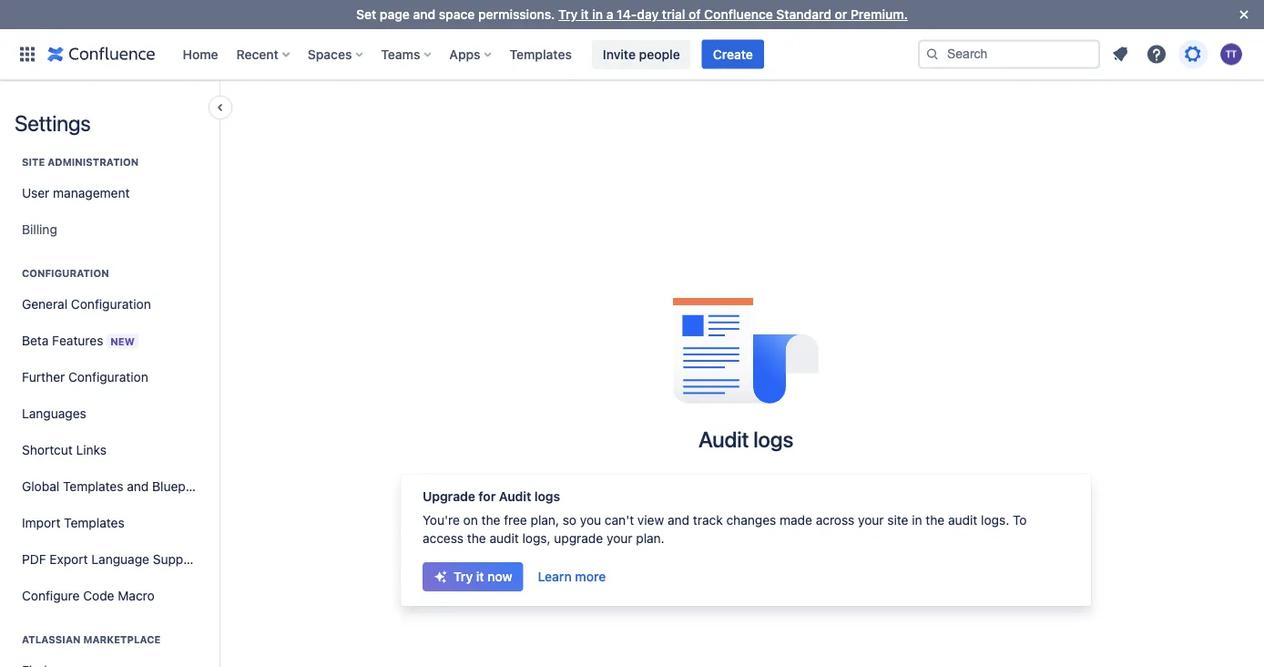 Task type: locate. For each thing, give the bounding box(es) containing it.
trial
[[662, 7, 686, 22]]

permissions.
[[478, 7, 555, 22]]

shortcut links
[[22, 442, 107, 457]]

close image
[[1234, 4, 1256, 26]]

audit up upgrade for audit logs you're on the free plan, so you can't view and track changes made across your site in the audit logs. to access the audit logs, upgrade your plan.
[[699, 427, 749, 452]]

0 horizontal spatial audit
[[499, 489, 532, 504]]

1 horizontal spatial and
[[413, 7, 436, 22]]

0 vertical spatial audit
[[949, 513, 978, 528]]

global
[[22, 479, 59, 494]]

in right site
[[913, 513, 923, 528]]

configuration up new
[[71, 297, 151, 312]]

0 vertical spatial and
[[413, 7, 436, 22]]

configuration up languages link
[[68, 370, 148, 385]]

2 vertical spatial and
[[668, 513, 690, 528]]

try left a
[[559, 7, 578, 22]]

logs,
[[523, 531, 551, 546]]

it left now
[[477, 569, 484, 584]]

1 horizontal spatial logs
[[754, 427, 794, 452]]

general configuration link
[[15, 286, 204, 323]]

0 horizontal spatial and
[[127, 479, 149, 494]]

day
[[637, 7, 659, 22]]

configuration
[[22, 267, 109, 279], [71, 297, 151, 312], [68, 370, 148, 385]]

and left blueprints
[[127, 479, 149, 494]]

0 vertical spatial audit
[[699, 427, 749, 452]]

try left now
[[454, 569, 473, 584]]

set
[[356, 7, 377, 22]]

apps button
[[444, 40, 499, 69]]

upgrade
[[423, 489, 476, 504]]

2 horizontal spatial and
[[668, 513, 690, 528]]

try
[[559, 7, 578, 22], [454, 569, 473, 584]]

1 vertical spatial audit
[[499, 489, 532, 504]]

1 vertical spatial configuration
[[71, 297, 151, 312]]

site administration group
[[15, 137, 204, 253]]

1 vertical spatial audit
[[490, 531, 519, 546]]

site administration
[[22, 156, 139, 168]]

general
[[22, 297, 68, 312]]

spaces button
[[302, 40, 370, 69]]

it left a
[[581, 7, 589, 22]]

1 horizontal spatial audit
[[699, 427, 749, 452]]

0 horizontal spatial try
[[454, 569, 473, 584]]

you're
[[423, 513, 460, 528]]

1 vertical spatial your
[[607, 531, 633, 546]]

2 vertical spatial templates
[[64, 515, 125, 530]]

logs up plan,
[[535, 489, 561, 504]]

your profile and preferences image
[[1221, 43, 1243, 65]]

languages link
[[15, 396, 204, 432]]

0 vertical spatial it
[[581, 7, 589, 22]]

shortcut
[[22, 442, 73, 457]]

now
[[488, 569, 513, 584]]

you
[[580, 513, 602, 528]]

your down can't
[[607, 531, 633, 546]]

try it now
[[454, 569, 513, 584]]

upgrade
[[554, 531, 604, 546]]

can't
[[605, 513, 634, 528]]

billing link
[[15, 211, 204, 248]]

1 vertical spatial try
[[454, 569, 473, 584]]

export
[[50, 552, 88, 567]]

templates down permissions.
[[510, 46, 572, 62]]

0 horizontal spatial your
[[607, 531, 633, 546]]

0 vertical spatial try
[[559, 7, 578, 22]]

and for page
[[413, 7, 436, 22]]

1 vertical spatial in
[[913, 513, 923, 528]]

plan.
[[636, 531, 665, 546]]

2 vertical spatial configuration
[[68, 370, 148, 385]]

templates up pdf export language support link
[[64, 515, 125, 530]]

for
[[479, 489, 496, 504]]

1 horizontal spatial audit
[[949, 513, 978, 528]]

page
[[380, 7, 410, 22]]

pdf export language support
[[22, 552, 200, 567]]

templates down links
[[63, 479, 123, 494]]

your
[[859, 513, 885, 528], [607, 531, 633, 546]]

configure code macro link
[[15, 578, 204, 614]]

banner
[[0, 29, 1265, 80]]

audit left logs.
[[949, 513, 978, 528]]

banner containing home
[[0, 29, 1265, 80]]

0 horizontal spatial logs
[[535, 489, 561, 504]]

global templates and blueprints
[[22, 479, 212, 494]]

languages
[[22, 406, 86, 421]]

templates
[[510, 46, 572, 62], [63, 479, 123, 494], [64, 515, 125, 530]]

audit up free
[[499, 489, 532, 504]]

1 horizontal spatial your
[[859, 513, 885, 528]]

invite people
[[603, 46, 681, 62]]

site
[[22, 156, 45, 168]]

audit logs
[[699, 427, 794, 452]]

logs up changes
[[754, 427, 794, 452]]

further configuration
[[22, 370, 148, 385]]

0 vertical spatial configuration
[[22, 267, 109, 279]]

1 horizontal spatial it
[[581, 7, 589, 22]]

administration
[[48, 156, 139, 168]]

configuration up "general"
[[22, 267, 109, 279]]

audit
[[949, 513, 978, 528], [490, 531, 519, 546]]

it
[[581, 7, 589, 22], [477, 569, 484, 584]]

0 horizontal spatial it
[[477, 569, 484, 584]]

and right view
[[668, 513, 690, 528]]

so
[[563, 513, 577, 528]]

and inside configuration group
[[127, 479, 149, 494]]

or
[[835, 7, 848, 22]]

configure
[[22, 588, 80, 603]]

try inside try it now button
[[454, 569, 473, 584]]

in left a
[[593, 7, 603, 22]]

1 horizontal spatial try
[[559, 7, 578, 22]]

your left site
[[859, 513, 885, 528]]

templates link
[[504, 40, 578, 69]]

1 vertical spatial templates
[[63, 479, 123, 494]]

user
[[22, 185, 50, 200]]

1 vertical spatial and
[[127, 479, 149, 494]]

pdf export language support link
[[15, 541, 204, 578]]

0 horizontal spatial audit
[[490, 531, 519, 546]]

1 vertical spatial logs
[[535, 489, 561, 504]]

0 vertical spatial templates
[[510, 46, 572, 62]]

to
[[1013, 513, 1028, 528]]

audit down free
[[490, 531, 519, 546]]

1 horizontal spatial in
[[913, 513, 923, 528]]

and right 'page'
[[413, 7, 436, 22]]

confluence image
[[47, 43, 155, 65], [47, 43, 155, 65]]

Search field
[[919, 40, 1101, 69]]

configuration inside 'link'
[[68, 370, 148, 385]]

apps
[[450, 46, 481, 62]]

create link
[[702, 40, 764, 69]]

audit
[[699, 427, 749, 452], [499, 489, 532, 504]]

upgrade for audit logs you're on the free plan, so you can't view and track changes made across your site in the audit logs. to access the audit logs, upgrade your plan.
[[423, 489, 1028, 546]]

1 vertical spatial it
[[477, 569, 484, 584]]

notification icon image
[[1110, 43, 1132, 65]]

new
[[110, 335, 135, 347]]

0 horizontal spatial in
[[593, 7, 603, 22]]

in
[[593, 7, 603, 22], [913, 513, 923, 528]]

management
[[53, 185, 130, 200]]

recent button
[[231, 40, 297, 69]]



Task type: describe. For each thing, give the bounding box(es) containing it.
learn more
[[538, 569, 606, 584]]

language
[[91, 552, 149, 567]]

support
[[153, 552, 200, 567]]

learn more link
[[527, 562, 617, 591]]

and inside upgrade for audit logs you're on the free plan, so you can't view and track changes made across your site in the audit logs. to access the audit logs, upgrade your plan.
[[668, 513, 690, 528]]

create
[[713, 46, 754, 62]]

beta
[[22, 333, 49, 348]]

of
[[689, 7, 701, 22]]

beta features new
[[22, 333, 135, 348]]

a
[[607, 7, 614, 22]]

atlassian marketplace group
[[15, 614, 204, 667]]

user management link
[[15, 175, 204, 211]]

more
[[575, 569, 606, 584]]

track
[[693, 513, 723, 528]]

settings
[[15, 110, 91, 136]]

people
[[639, 46, 681, 62]]

features
[[52, 333, 103, 348]]

logs.
[[982, 513, 1010, 528]]

configure code macro
[[22, 588, 155, 603]]

blueprints
[[152, 479, 212, 494]]

space
[[439, 7, 475, 22]]

audit inside upgrade for audit logs you're on the free plan, so you can't view and track changes made across your site in the audit logs. to access the audit logs, upgrade your plan.
[[499, 489, 532, 504]]

learn
[[538, 569, 572, 584]]

user management
[[22, 185, 130, 200]]

the down on
[[467, 531, 486, 546]]

try it now button
[[423, 562, 524, 591]]

atlassian
[[22, 634, 81, 646]]

help icon image
[[1146, 43, 1168, 65]]

site
[[888, 513, 909, 528]]

macro
[[118, 588, 155, 603]]

configuration for further
[[68, 370, 148, 385]]

invite
[[603, 46, 636, 62]]

try it in a 14-day trial of confluence standard or premium. link
[[559, 7, 909, 22]]

global element
[[11, 29, 915, 80]]

the right site
[[926, 513, 945, 528]]

pdf
[[22, 552, 46, 567]]

teams
[[381, 46, 420, 62]]

import
[[22, 515, 61, 530]]

global templates and blueprints link
[[15, 468, 212, 505]]

14-
[[617, 7, 637, 22]]

made
[[780, 513, 813, 528]]

import templates
[[22, 515, 125, 530]]

view
[[638, 513, 665, 528]]

0 vertical spatial your
[[859, 513, 885, 528]]

teams button
[[376, 40, 439, 69]]

invite people button
[[592, 40, 691, 69]]

settings icon image
[[1183, 43, 1205, 65]]

further configuration link
[[15, 359, 204, 396]]

search image
[[926, 47, 941, 62]]

spaces
[[308, 46, 352, 62]]

templates for import templates
[[64, 515, 125, 530]]

plan,
[[531, 513, 560, 528]]

billing
[[22, 222, 57, 237]]

general configuration
[[22, 297, 151, 312]]

templates for global templates and blueprints
[[63, 479, 123, 494]]

import templates link
[[15, 505, 204, 541]]

recent
[[237, 46, 279, 62]]

premium.
[[851, 7, 909, 22]]

atlassian marketplace
[[22, 634, 161, 646]]

shortcut links link
[[15, 432, 204, 468]]

it inside button
[[477, 569, 484, 584]]

free
[[504, 513, 527, 528]]

configuration group
[[15, 248, 212, 620]]

set page and space permissions. try it in a 14-day trial of confluence standard or premium.
[[356, 7, 909, 22]]

0 vertical spatial logs
[[754, 427, 794, 452]]

across
[[816, 513, 855, 528]]

and for templates
[[127, 479, 149, 494]]

standard
[[777, 7, 832, 22]]

configuration for general
[[71, 297, 151, 312]]

home
[[183, 46, 218, 62]]

code
[[83, 588, 114, 603]]

changes
[[727, 513, 777, 528]]

marketplace
[[83, 634, 161, 646]]

home link
[[177, 40, 224, 69]]

0 vertical spatial in
[[593, 7, 603, 22]]

the right on
[[482, 513, 501, 528]]

further
[[22, 370, 65, 385]]

in inside upgrade for audit logs you're on the free plan, so you can't view and track changes made across your site in the audit logs. to access the audit logs, upgrade your plan.
[[913, 513, 923, 528]]

access
[[423, 531, 464, 546]]

links
[[76, 442, 107, 457]]

appswitcher icon image
[[16, 43, 38, 65]]

on
[[464, 513, 478, 528]]

logs inside upgrade for audit logs you're on the free plan, so you can't view and track changes made across your site in the audit logs. to access the audit logs, upgrade your plan.
[[535, 489, 561, 504]]

confluence
[[705, 7, 774, 22]]

templates inside global 'element'
[[510, 46, 572, 62]]



Task type: vqa. For each thing, say whether or not it's contained in the screenshot.
Global Templates and Blueprints
yes



